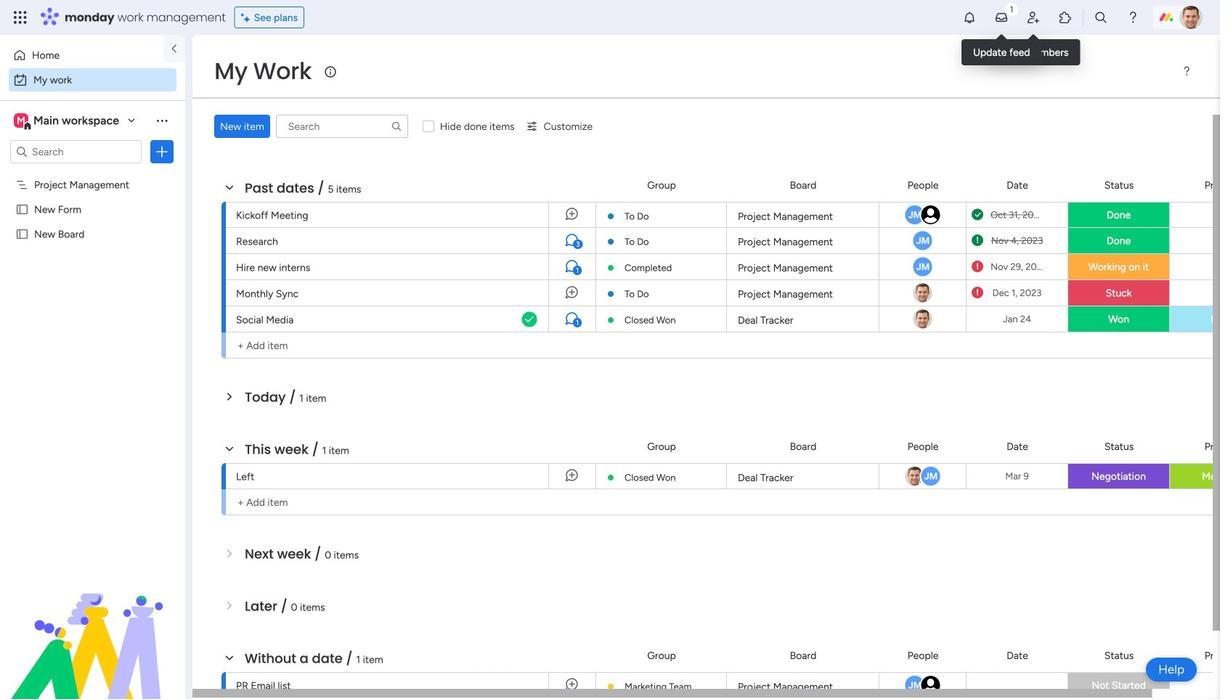 Task type: vqa. For each thing, say whether or not it's contained in the screenshot.
the Monday marketplace icon
yes



Task type: describe. For each thing, give the bounding box(es) containing it.
search everything image
[[1094, 10, 1108, 25]]

terry turtle image
[[1179, 6, 1203, 29]]

0 vertical spatial options image
[[155, 145, 169, 159]]

Filter dashboard by text search field
[[276, 115, 408, 138]]

workspace selection element
[[14, 112, 121, 131]]

1 image
[[1005, 1, 1018, 17]]

lottie animation element
[[0, 553, 185, 699]]

help image
[[1126, 10, 1140, 25]]

2 v2 overdue deadline image from the top
[[972, 260, 983, 274]]

1 v2 overdue deadline image from the top
[[972, 234, 983, 248]]

rubyanndersson@gmail.com image
[[920, 675, 942, 697]]

2 public board image from the top
[[15, 227, 29, 241]]

menu image
[[1181, 65, 1193, 77]]

select product image
[[13, 10, 28, 25]]

invite members image
[[1026, 10, 1041, 25]]

see plans image
[[241, 9, 254, 26]]

1 public board image from the top
[[15, 203, 29, 216]]

Search in workspace field
[[31, 143, 121, 160]]

0 vertical spatial option
[[9, 44, 155, 67]]



Task type: locate. For each thing, give the bounding box(es) containing it.
v2 overdue deadline image
[[972, 234, 983, 248], [972, 260, 983, 274]]

search image
[[391, 121, 402, 132]]

workspace image
[[14, 113, 28, 129]]

list box
[[0, 170, 185, 443]]

workspace options image
[[155, 113, 169, 128]]

1 vertical spatial options image
[[202, 667, 214, 699]]

0 vertical spatial v2 overdue deadline image
[[972, 234, 983, 248]]

v2 overdue deadline image down v2 done deadline 'image'
[[972, 234, 983, 248]]

v2 overdue deadline image
[[972, 286, 983, 300]]

update feed image
[[994, 10, 1009, 25]]

options image
[[155, 145, 169, 159], [202, 667, 214, 699]]

0 horizontal spatial options image
[[155, 145, 169, 159]]

public board image
[[15, 203, 29, 216], [15, 227, 29, 241]]

v2 overdue deadline image up v2 overdue deadline icon
[[972, 260, 983, 274]]

0 vertical spatial public board image
[[15, 203, 29, 216]]

option
[[9, 44, 155, 67], [9, 68, 176, 92], [0, 172, 185, 175]]

2 vertical spatial option
[[0, 172, 185, 175]]

jeremy miller image
[[904, 675, 926, 697]]

1 vertical spatial option
[[9, 68, 176, 92]]

lottie animation image
[[0, 553, 185, 699]]

1 horizontal spatial options image
[[202, 667, 214, 699]]

1 vertical spatial v2 overdue deadline image
[[972, 260, 983, 274]]

monday marketplace image
[[1058, 10, 1073, 25]]

v2 done deadline image
[[972, 208, 983, 222]]

notifications image
[[962, 10, 977, 25]]

None search field
[[276, 115, 408, 138]]

1 vertical spatial public board image
[[15, 227, 29, 241]]



